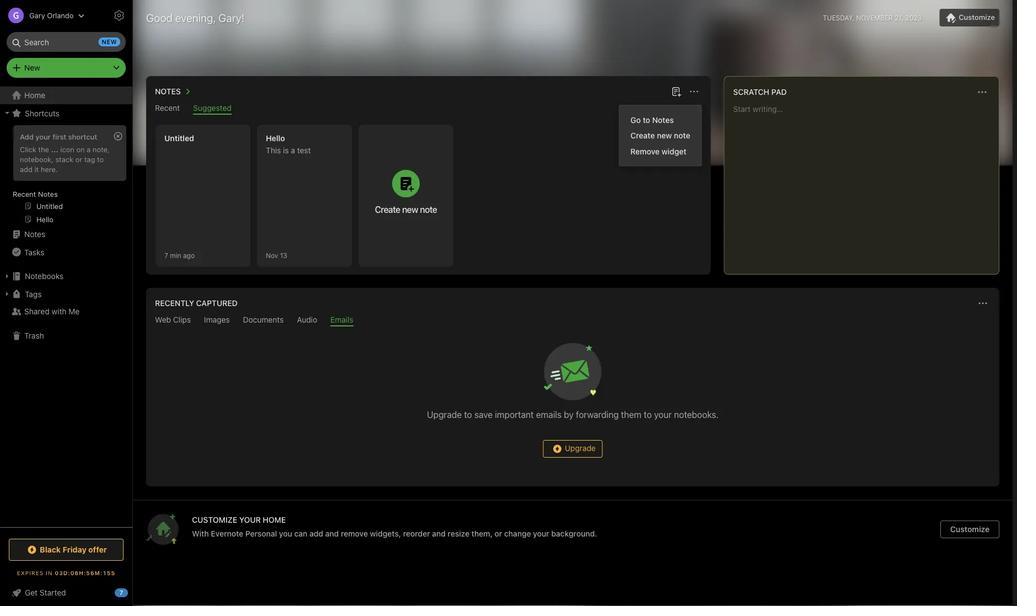 Task type: vqa. For each thing, say whether or not it's contained in the screenshot.
'Close' ICON
no



Task type: describe. For each thing, give the bounding box(es) containing it.
new inside 'search field'
[[102, 38, 117, 46]]

suggested tab
[[193, 104, 232, 115]]

notes up tasks
[[24, 230, 45, 239]]

customize your home with evernote personal you can add and remove widgets, reorder and resize them, or change your background.
[[192, 516, 598, 539]]

to left save
[[464, 410, 472, 420]]

scratch
[[734, 87, 770, 97]]

remove
[[341, 529, 368, 539]]

expires in 03d:06h:56m:15s
[[17, 570, 115, 577]]

nov 13
[[266, 252, 287, 259]]

or inside customize your home with evernote personal you can add and remove widgets, reorder and resize them, or change your background.
[[495, 529, 503, 539]]

expires
[[17, 570, 44, 577]]

tasks
[[24, 248, 44, 257]]

change
[[505, 529, 531, 539]]

web clips
[[155, 315, 191, 325]]

group containing add your first shortcut
[[0, 122, 132, 230]]

pad
[[772, 87, 788, 97]]

or inside icon on a note, notebook, stack or tag to add it here.
[[75, 155, 82, 163]]

the
[[38, 145, 49, 153]]

add
[[20, 132, 34, 141]]

audio tab
[[297, 315, 317, 327]]

go to notes link
[[620, 112, 702, 128]]

gary!
[[219, 11, 245, 24]]

Account field
[[0, 4, 85, 26]]

web clips tab
[[155, 315, 191, 327]]

add inside icon on a note, notebook, stack or tag to add it here.
[[20, 165, 33, 173]]

create new note link
[[620, 128, 702, 144]]

shortcuts button
[[0, 104, 132, 122]]

notes button
[[153, 85, 194, 98]]

shortcut
[[68, 132, 97, 141]]

upgrade for upgrade
[[565, 444, 596, 453]]

clips
[[173, 315, 191, 325]]

new button
[[7, 58, 126, 78]]

scratch pad
[[734, 87, 788, 97]]

new
[[24, 63, 40, 72]]

add your first shortcut
[[20, 132, 97, 141]]

by
[[564, 410, 574, 420]]

1 vertical spatial customize button
[[941, 521, 1000, 539]]

create inside "button"
[[375, 204, 401, 215]]

hello this is a test
[[266, 134, 311, 155]]

13
[[280, 252, 287, 259]]

web
[[155, 315, 171, 325]]

good
[[146, 11, 173, 24]]

background.
[[552, 529, 598, 539]]

resize
[[448, 529, 470, 539]]

recent for recent
[[155, 104, 180, 113]]

new search field
[[14, 32, 120, 52]]

black
[[40, 546, 61, 555]]

create new note inside dropdown list 'menu'
[[631, 131, 691, 140]]

here.
[[41, 165, 58, 173]]

personal
[[246, 529, 277, 539]]

this
[[266, 146, 281, 155]]

friday
[[63, 546, 87, 555]]

notes inside dropdown list 'menu'
[[653, 115, 674, 124]]

click
[[20, 145, 36, 153]]

emails
[[331, 315, 354, 325]]

your inside emails tab panel
[[655, 410, 672, 420]]

good evening, gary!
[[146, 11, 245, 24]]

expand tags image
[[3, 290, 12, 299]]

create new note inside "button"
[[375, 204, 437, 215]]

icon on a note, notebook, stack or tag to add it here.
[[20, 145, 110, 173]]

create inside dropdown list 'menu'
[[631, 131, 655, 140]]

recently
[[155, 299, 194, 308]]

recent for recent notes
[[13, 190, 36, 198]]

recent notes
[[13, 190, 58, 198]]

your inside group
[[35, 132, 51, 141]]

shortcuts
[[25, 109, 60, 118]]

stack
[[55, 155, 73, 163]]

Search text field
[[14, 32, 118, 52]]

note inside "button"
[[420, 204, 437, 215]]

tag
[[84, 155, 95, 163]]

to inside icon on a note, notebook, stack or tag to add it here.
[[97, 155, 104, 163]]

add inside customize your home with evernote personal you can add and remove widgets, reorder and resize them, or change your background.
[[310, 529, 323, 539]]

ago
[[183, 252, 195, 259]]

them,
[[472, 529, 493, 539]]

shared
[[24, 307, 50, 316]]

gary
[[29, 11, 45, 20]]

0 vertical spatial customize
[[960, 13, 996, 21]]

hello
[[266, 134, 285, 143]]

is
[[283, 146, 289, 155]]

tuesday, november 21, 2023
[[824, 14, 923, 22]]

shared with me link
[[0, 303, 132, 321]]

important
[[495, 410, 534, 420]]

2023
[[906, 14, 923, 22]]

offer
[[88, 546, 107, 555]]

widgets,
[[370, 529, 401, 539]]

home
[[263, 516, 286, 525]]

home
[[24, 91, 45, 100]]

tab list for notes
[[148, 104, 709, 115]]

notebooks
[[25, 272, 64, 281]]

save
[[475, 410, 493, 420]]

november
[[857, 14, 894, 22]]



Task type: locate. For each thing, give the bounding box(es) containing it.
0 horizontal spatial new
[[102, 38, 117, 46]]

and left remove
[[326, 529, 339, 539]]

2 and from the left
[[432, 529, 446, 539]]

images
[[204, 315, 230, 325]]

a inside hello this is a test
[[291, 146, 295, 155]]

add right can
[[310, 529, 323, 539]]

more actions field for scratch pad
[[975, 84, 991, 100]]

upgrade
[[427, 410, 462, 420], [565, 444, 596, 453]]

2 vertical spatial new
[[402, 204, 418, 215]]

1 vertical spatial upgrade
[[565, 444, 596, 453]]

evernote
[[211, 529, 244, 539]]

or down on
[[75, 155, 82, 163]]

0 vertical spatial recent
[[155, 104, 180, 113]]

remove widget
[[631, 147, 687, 156]]

in
[[46, 570, 53, 577]]

Start writing… text field
[[734, 104, 999, 266]]

with
[[192, 529, 209, 539]]

or
[[75, 155, 82, 163], [495, 529, 503, 539]]

Help and Learning task checklist field
[[0, 585, 132, 602]]

tree
[[0, 87, 132, 527]]

notes
[[155, 87, 181, 96], [653, 115, 674, 124], [38, 190, 58, 198], [24, 230, 45, 239]]

shared with me
[[24, 307, 80, 316]]

new inside dropdown list 'menu'
[[657, 131, 672, 140]]

notes up create new note link
[[653, 115, 674, 124]]

gary orlando
[[29, 11, 74, 20]]

7 for 7
[[120, 590, 123, 597]]

note inside dropdown list 'menu'
[[674, 131, 691, 140]]

1 horizontal spatial create
[[631, 131, 655, 140]]

1 vertical spatial 7
[[120, 590, 123, 597]]

upgrade button
[[543, 441, 603, 458]]

1 vertical spatial create new note
[[375, 204, 437, 215]]

1 vertical spatial tab list
[[148, 315, 998, 327]]

notes up "recent" tab
[[155, 87, 181, 96]]

scratch pad button
[[732, 86, 788, 99]]

to right the them
[[644, 410, 652, 420]]

1 vertical spatial add
[[310, 529, 323, 539]]

recent
[[155, 104, 180, 113], [13, 190, 36, 198]]

1 vertical spatial customize
[[951, 525, 990, 534]]

7 inside help and learning task checklist field
[[120, 590, 123, 597]]

more actions image for recently captured
[[977, 297, 990, 310]]

upgrade to save important emails by forwarding them to your notebooks.
[[427, 410, 719, 420]]

tags
[[25, 290, 42, 299]]

recent down it
[[13, 190, 36, 198]]

upgrade down upgrade to save important emails by forwarding them to your notebooks.
[[565, 444, 596, 453]]

0 vertical spatial create
[[631, 131, 655, 140]]

images tab
[[204, 315, 230, 327]]

add left it
[[20, 165, 33, 173]]

7 inside suggested tab panel
[[165, 252, 168, 259]]

note,
[[93, 145, 110, 153]]

tab list containing web clips
[[148, 315, 998, 327]]

1 vertical spatial your
[[655, 410, 672, 420]]

0 horizontal spatial create new note
[[375, 204, 437, 215]]

recent down notes button
[[155, 104, 180, 113]]

0 horizontal spatial recent
[[13, 190, 36, 198]]

to inside dropdown list 'menu'
[[643, 115, 651, 124]]

2 horizontal spatial your
[[655, 410, 672, 420]]

tags button
[[0, 285, 132, 303]]

with
[[52, 307, 67, 316]]

your up the
[[35, 132, 51, 141]]

7 left click to collapse image
[[120, 590, 123, 597]]

note
[[674, 131, 691, 140], [420, 204, 437, 215]]

get
[[25, 589, 38, 598]]

evening,
[[175, 11, 216, 24]]

audio
[[297, 315, 317, 325]]

your
[[35, 132, 51, 141], [655, 410, 672, 420], [534, 529, 550, 539]]

emails tab panel
[[146, 327, 1000, 487]]

you
[[279, 529, 292, 539]]

1 tab list from the top
[[148, 104, 709, 115]]

your
[[239, 516, 261, 525]]

1 horizontal spatial recent
[[155, 104, 180, 113]]

0 horizontal spatial or
[[75, 155, 82, 163]]

icon
[[60, 145, 74, 153]]

recent tab
[[155, 104, 180, 115]]

customize
[[192, 516, 237, 525]]

notes inside group
[[38, 190, 58, 198]]

1 and from the left
[[326, 529, 339, 539]]

0 horizontal spatial create
[[375, 204, 401, 215]]

customize
[[960, 13, 996, 21], [951, 525, 990, 534]]

started
[[40, 589, 66, 598]]

test
[[297, 146, 311, 155]]

dropdown list menu
[[620, 112, 702, 159]]

or right them,
[[495, 529, 503, 539]]

can
[[294, 529, 308, 539]]

03d:06h:56m:15s
[[55, 570, 115, 577]]

a
[[87, 145, 91, 153], [291, 146, 295, 155]]

trash
[[24, 331, 44, 341]]

1 horizontal spatial add
[[310, 529, 323, 539]]

home link
[[0, 87, 132, 104]]

1 vertical spatial or
[[495, 529, 503, 539]]

0 horizontal spatial upgrade
[[427, 410, 462, 420]]

0 horizontal spatial and
[[326, 529, 339, 539]]

a inside icon on a note, notebook, stack or tag to add it here.
[[87, 145, 91, 153]]

tasks button
[[0, 243, 132, 261]]

go
[[631, 115, 641, 124]]

1 horizontal spatial 7
[[165, 252, 168, 259]]

new inside "button"
[[402, 204, 418, 215]]

tab list
[[148, 104, 709, 115], [148, 315, 998, 327]]

go to notes
[[631, 115, 674, 124]]

2 horizontal spatial new
[[657, 131, 672, 140]]

to down note,
[[97, 155, 104, 163]]

suggested tab panel
[[146, 115, 711, 275]]

a right the is
[[291, 146, 295, 155]]

2 tab list from the top
[[148, 315, 998, 327]]

first
[[53, 132, 66, 141]]

21,
[[896, 14, 904, 22]]

tab list for recently captured
[[148, 315, 998, 327]]

them
[[622, 410, 642, 420]]

recently captured button
[[153, 297, 238, 310]]

0 vertical spatial customize button
[[940, 9, 1000, 26]]

emails tab
[[331, 315, 354, 327]]

0 vertical spatial new
[[102, 38, 117, 46]]

notebook,
[[20, 155, 53, 163]]

2 vertical spatial your
[[534, 529, 550, 539]]

tab list containing recent
[[148, 104, 709, 115]]

remove
[[631, 147, 660, 156]]

a right on
[[87, 145, 91, 153]]

0 horizontal spatial your
[[35, 132, 51, 141]]

1 vertical spatial note
[[420, 204, 437, 215]]

1 horizontal spatial a
[[291, 146, 295, 155]]

expand notebooks image
[[3, 272, 12, 281]]

your inside customize your home with evernote personal you can add and remove widgets, reorder and resize them, or change your background.
[[534, 529, 550, 539]]

0 vertical spatial or
[[75, 155, 82, 163]]

upgrade for upgrade to save important emails by forwarding them to your notebooks.
[[427, 410, 462, 420]]

and left resize
[[432, 529, 446, 539]]

notes inside button
[[155, 87, 181, 96]]

notebooks.
[[675, 410, 719, 420]]

1 vertical spatial new
[[657, 131, 672, 140]]

1 horizontal spatial create new note
[[631, 131, 691, 140]]

settings image
[[113, 9, 126, 22]]

7 for 7 min ago
[[165, 252, 168, 259]]

0 vertical spatial tab list
[[148, 104, 709, 115]]

your right the change
[[534, 529, 550, 539]]

7 left min
[[165, 252, 168, 259]]

widget
[[662, 147, 687, 156]]

recent inside group
[[13, 190, 36, 198]]

1 horizontal spatial your
[[534, 529, 550, 539]]

1 horizontal spatial note
[[674, 131, 691, 140]]

notebooks link
[[0, 268, 132, 285]]

recent inside tab list
[[155, 104, 180, 113]]

recently captured
[[155, 299, 238, 308]]

7
[[165, 252, 168, 259], [120, 590, 123, 597]]

trash link
[[0, 327, 132, 345]]

1 horizontal spatial or
[[495, 529, 503, 539]]

on
[[76, 145, 85, 153]]

more actions image
[[688, 85, 701, 98], [977, 86, 990, 99], [977, 297, 990, 310]]

it
[[34, 165, 39, 173]]

suggested
[[193, 104, 232, 113]]

your right the them
[[655, 410, 672, 420]]

0 vertical spatial 7
[[165, 252, 168, 259]]

untitled
[[165, 134, 194, 143]]

to right go
[[643, 115, 651, 124]]

0 horizontal spatial 7
[[120, 590, 123, 597]]

0 vertical spatial your
[[35, 132, 51, 141]]

1 vertical spatial recent
[[13, 190, 36, 198]]

1 horizontal spatial new
[[402, 204, 418, 215]]

remove widget link
[[620, 144, 702, 159]]

emails
[[537, 410, 562, 420]]

me
[[69, 307, 80, 316]]

create new note button
[[359, 125, 454, 267]]

click to collapse image
[[128, 586, 137, 600]]

nov
[[266, 252, 278, 259]]

create
[[631, 131, 655, 140], [375, 204, 401, 215]]

0 vertical spatial note
[[674, 131, 691, 140]]

0 horizontal spatial note
[[420, 204, 437, 215]]

0 vertical spatial add
[[20, 165, 33, 173]]

upgrade left save
[[427, 410, 462, 420]]

forwarding
[[576, 410, 619, 420]]

1 vertical spatial create
[[375, 204, 401, 215]]

1 horizontal spatial and
[[432, 529, 446, 539]]

more actions image for scratch pad
[[977, 86, 990, 99]]

7 min ago
[[165, 252, 195, 259]]

notes down here. at the top left of the page
[[38, 190, 58, 198]]

notes link
[[0, 226, 132, 243]]

More actions field
[[687, 84, 702, 99], [975, 84, 991, 100], [976, 296, 991, 311]]

group
[[0, 122, 132, 230]]

...
[[51, 145, 58, 153]]

tree containing home
[[0, 87, 132, 527]]

0 horizontal spatial a
[[87, 145, 91, 153]]

1 horizontal spatial upgrade
[[565, 444, 596, 453]]

upgrade inside button
[[565, 444, 596, 453]]

captured
[[196, 299, 238, 308]]

0 vertical spatial upgrade
[[427, 410, 462, 420]]

orlando
[[47, 11, 74, 20]]

documents tab
[[243, 315, 284, 327]]

0 vertical spatial create new note
[[631, 131, 691, 140]]

min
[[170, 252, 181, 259]]

more actions field for recently captured
[[976, 296, 991, 311]]

0 horizontal spatial add
[[20, 165, 33, 173]]



